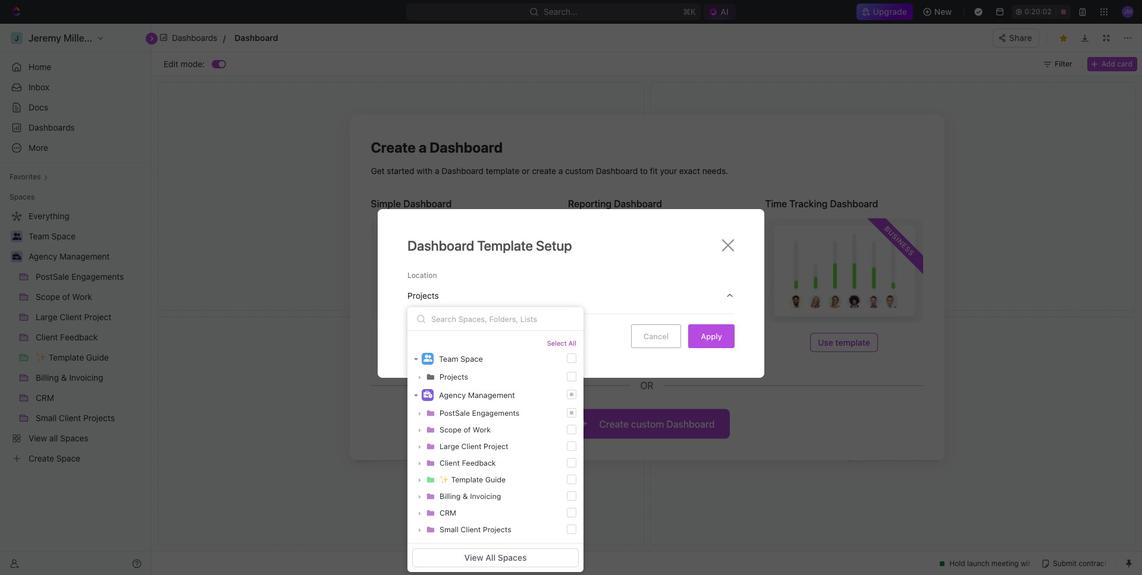 Task type: vqa. For each thing, say whether or not it's contained in the screenshot.
Location
yes



Task type: describe. For each thing, give the bounding box(es) containing it.
0:20:02 button
[[1012, 5, 1071, 19]]

1 horizontal spatial agency management
[[439, 391, 515, 400]]

create custom dashboard button
[[564, 410, 730, 439]]

add card
[[1102, 59, 1133, 68]]

dashboards inside sidebar navigation
[[29, 123, 75, 133]]

cancel
[[644, 332, 669, 341]]

fit
[[650, 166, 658, 176]]

scope of work
[[440, 426, 491, 435]]

select all
[[547, 340, 576, 347]]

location
[[408, 271, 437, 280]]

time
[[765, 198, 787, 209]]

Search Spaces, Folders, Lists text field
[[408, 308, 584, 331]]

cancel button
[[631, 325, 681, 349]]

started
[[387, 166, 414, 176]]

crm
[[440, 509, 456, 518]]

create custom dashboard
[[599, 419, 715, 430]]

0 horizontal spatial or
[[522, 166, 530, 176]]

feedback
[[462, 459, 496, 468]]

template for reporting dashboard
[[638, 338, 673, 348]]

use template button for tracking
[[810, 333, 878, 353]]

dec
[[988, 29, 1002, 38]]

tracking
[[790, 198, 828, 209]]

with
[[417, 166, 433, 176]]

2 horizontal spatial a
[[559, 166, 563, 176]]

work
[[473, 426, 491, 435]]

at
[[1037, 29, 1044, 38]]

view
[[464, 553, 484, 563]]

1:07
[[1047, 29, 1061, 38]]

use for dashboard
[[621, 338, 636, 348]]

edit mode:
[[164, 59, 205, 69]]

apply button
[[689, 325, 735, 349]]

spaces inside sidebar navigation
[[10, 193, 35, 202]]

✨
[[440, 476, 449, 485]]

⌘k
[[683, 7, 696, 17]]

get
[[371, 166, 385, 176]]

billing & invoicing
[[440, 493, 501, 502]]

create for create a dashboard
[[371, 139, 416, 156]]

use template for tracking
[[818, 338, 870, 348]]

home
[[29, 62, 51, 72]]

share
[[1009, 32, 1032, 43]]

0 vertical spatial dashboards link
[[156, 29, 221, 46]]

upgrade
[[873, 7, 907, 17]]

management inside sidebar navigation
[[60, 252, 110, 262]]

agency inside sidebar navigation
[[29, 252, 57, 262]]

small
[[440, 526, 459, 535]]

docs link
[[5, 98, 146, 117]]

select
[[547, 340, 567, 347]]

team
[[439, 355, 458, 364]]

0 horizontal spatial custom
[[565, 166, 594, 176]]

projects button
[[408, 287, 735, 305]]

edit
[[164, 59, 178, 69]]

project
[[484, 443, 508, 452]]

view all spaces
[[464, 553, 527, 563]]

simple dashboard image
[[371, 219, 529, 323]]

reporting dashboard image
[[568, 219, 726, 323]]

reporting
[[568, 198, 612, 209]]

search...
[[544, 7, 578, 17]]

template for dashboard
[[477, 238, 533, 254]]

scope
[[440, 426, 462, 435]]

create a dashboard
[[371, 139, 503, 156]]

1 horizontal spatial projects
[[440, 373, 468, 382]]

reporting dashboard
[[568, 198, 662, 209]]

add card button
[[1087, 57, 1138, 71]]

share button
[[993, 28, 1039, 47]]

1 horizontal spatial management
[[468, 391, 515, 400]]

to
[[640, 166, 648, 176]]

new
[[935, 7, 952, 17]]

user group image
[[423, 355, 432, 363]]

✨ template guide
[[440, 476, 506, 485]]

1 vertical spatial or
[[640, 380, 654, 391]]

docs
[[29, 102, 48, 112]]

engagements
[[472, 409, 520, 418]]

agency management inside agency management link
[[29, 252, 110, 262]]

dashboard inside dialog
[[408, 238, 474, 254]]

small client projects
[[440, 526, 511, 535]]

create for create custom dashboard
[[599, 419, 629, 430]]

0 horizontal spatial a
[[419, 139, 427, 156]]

use template button for dashboard
[[613, 333, 681, 353]]

1 vertical spatial business time image
[[423, 392, 432, 399]]

time tracking dashboard
[[765, 198, 878, 209]]

space
[[461, 355, 483, 364]]

client feedback
[[440, 459, 496, 468]]

large
[[440, 443, 459, 452]]

inbox link
[[5, 78, 146, 97]]

card
[[1117, 59, 1133, 68]]

postsale engagements
[[440, 409, 520, 418]]

0:20:02
[[1025, 7, 1052, 16]]



Task type: locate. For each thing, give the bounding box(es) containing it.
add
[[1102, 59, 1115, 68]]

projects up view all spaces
[[483, 526, 511, 535]]

0 horizontal spatial all
[[486, 553, 496, 563]]

1 horizontal spatial dashboards link
[[156, 29, 221, 46]]

0 vertical spatial client
[[461, 443, 482, 452]]

2 vertical spatial projects
[[483, 526, 511, 535]]

all right view
[[486, 553, 496, 563]]

1 use from the left
[[621, 338, 636, 348]]

agency
[[29, 252, 57, 262], [439, 391, 466, 400]]

create
[[532, 166, 556, 176]]

template down client feedback on the left of page
[[451, 476, 483, 485]]

1 horizontal spatial use template
[[818, 338, 870, 348]]

projects
[[408, 291, 439, 301], [440, 373, 468, 382], [483, 526, 511, 535]]

1 horizontal spatial use
[[818, 338, 833, 348]]

dashboards down the docs
[[29, 123, 75, 133]]

1 vertical spatial projects
[[440, 373, 468, 382]]

inbox
[[29, 82, 49, 92]]

your
[[660, 166, 677, 176]]

management
[[60, 252, 110, 262], [468, 391, 515, 400]]

1 horizontal spatial create
[[599, 419, 629, 430]]

agency management
[[29, 252, 110, 262], [439, 391, 515, 400]]

simple
[[371, 198, 401, 209]]

client up client feedback on the left of page
[[461, 443, 482, 452]]

use
[[621, 338, 636, 348], [818, 338, 833, 348]]

postsale
[[440, 409, 470, 418]]

template for time tracking dashboard
[[836, 338, 870, 348]]

a right the create
[[559, 166, 563, 176]]

spaces down favorites
[[10, 193, 35, 202]]

all right select
[[569, 340, 576, 347]]

needs.
[[703, 166, 728, 176]]

0 vertical spatial business time image
[[12, 253, 21, 261]]

template for ✨
[[451, 476, 483, 485]]

0 vertical spatial create
[[371, 139, 416, 156]]

0 horizontal spatial dashboards link
[[5, 118, 146, 137]]

dashboards
[[172, 32, 217, 43], [29, 123, 75, 133]]

1 vertical spatial create
[[599, 419, 629, 430]]

setup
[[536, 238, 572, 254]]

of
[[464, 426, 471, 435]]

team space
[[439, 355, 483, 364]]

0 horizontal spatial management
[[60, 252, 110, 262]]

0 vertical spatial template
[[477, 238, 533, 254]]

1 vertical spatial all
[[486, 553, 496, 563]]

2 use template from the left
[[818, 338, 870, 348]]

1 vertical spatial dashboards link
[[5, 118, 146, 137]]

client down large
[[440, 459, 460, 468]]

0 horizontal spatial use template button
[[613, 333, 681, 353]]

billing
[[440, 493, 461, 502]]

1 vertical spatial custom
[[631, 419, 664, 430]]

use template
[[621, 338, 673, 348], [818, 338, 870, 348]]

create inside create custom dashboard 'button'
[[599, 419, 629, 430]]

&
[[463, 493, 468, 502]]

invoicing
[[470, 493, 501, 502]]

large client project
[[440, 443, 508, 452]]

all
[[569, 340, 576, 347], [486, 553, 496, 563]]

spaces inside button
[[498, 553, 527, 563]]

create
[[371, 139, 416, 156], [599, 419, 629, 430]]

2 use template button from the left
[[810, 333, 878, 353]]

0 horizontal spatial spaces
[[10, 193, 35, 202]]

1 vertical spatial client
[[440, 459, 460, 468]]

dashboards up 'mode:'
[[172, 32, 217, 43]]

get started with a dashboard template or create a custom dashboard to fit your exact needs.
[[371, 166, 728, 176]]

0 vertical spatial dashboards
[[172, 32, 217, 43]]

agency management link
[[29, 247, 144, 267]]

0 horizontal spatial template
[[486, 166, 520, 176]]

view all spaces button
[[412, 549, 579, 568]]

0 horizontal spatial business time image
[[12, 253, 21, 261]]

2023
[[1016, 29, 1035, 38]]

1 vertical spatial agency
[[439, 391, 466, 400]]

dashboard inside 'button'
[[667, 419, 715, 430]]

or up create custom dashboard 'button'
[[640, 380, 654, 391]]

1 horizontal spatial custom
[[631, 419, 664, 430]]

client right small
[[461, 526, 481, 535]]

dashboards link
[[156, 29, 221, 46], [5, 118, 146, 137]]

or left the create
[[522, 166, 530, 176]]

1 horizontal spatial agency
[[439, 391, 466, 400]]

13,
[[1004, 29, 1014, 38]]

0 horizontal spatial projects
[[408, 291, 439, 301]]

spaces
[[10, 193, 35, 202], [498, 553, 527, 563]]

home link
[[5, 58, 146, 77]]

0 horizontal spatial create
[[371, 139, 416, 156]]

sidebar navigation
[[0, 24, 152, 576]]

0 horizontal spatial use template
[[621, 338, 673, 348]]

0 horizontal spatial use
[[621, 338, 636, 348]]

dec 13, 2023 at 1:07 pm
[[988, 29, 1075, 38]]

use template button
[[613, 333, 681, 353], [810, 333, 878, 353]]

1 horizontal spatial all
[[569, 340, 576, 347]]

template
[[486, 166, 520, 176], [638, 338, 673, 348], [836, 338, 870, 348]]

0 vertical spatial or
[[522, 166, 530, 176]]

projects down "team"
[[440, 373, 468, 382]]

simple dashboard
[[371, 198, 452, 209]]

time tracking dashboard image
[[765, 219, 923, 323]]

spaces right view
[[498, 553, 527, 563]]

0 vertical spatial spaces
[[10, 193, 35, 202]]

0 vertical spatial all
[[569, 340, 576, 347]]

client for small
[[461, 526, 481, 535]]

or
[[522, 166, 530, 176], [640, 380, 654, 391]]

dashboard template setup
[[408, 238, 572, 254]]

1 vertical spatial agency management
[[439, 391, 515, 400]]

dashboards link up 'mode:'
[[156, 29, 221, 46]]

apply
[[701, 332, 722, 341]]

0 vertical spatial agency management
[[29, 252, 110, 262]]

guide
[[485, 476, 506, 485]]

1 horizontal spatial template
[[638, 338, 673, 348]]

template
[[477, 238, 533, 254], [451, 476, 483, 485]]

1 vertical spatial spaces
[[498, 553, 527, 563]]

0 horizontal spatial agency management
[[29, 252, 110, 262]]

favorites
[[10, 173, 41, 181]]

a
[[419, 139, 427, 156], [435, 166, 439, 176], [559, 166, 563, 176]]

0 horizontal spatial agency
[[29, 252, 57, 262]]

1 horizontal spatial business time image
[[423, 392, 432, 399]]

mode:
[[181, 59, 205, 69]]

1 horizontal spatial use template button
[[810, 333, 878, 353]]

all inside button
[[486, 553, 496, 563]]

projects down location
[[408, 291, 439, 301]]

0 horizontal spatial dashboards
[[29, 123, 75, 133]]

2 horizontal spatial projects
[[483, 526, 511, 535]]

custom inside 'button'
[[631, 419, 664, 430]]

client
[[461, 443, 482, 452], [440, 459, 460, 468], [461, 526, 481, 535]]

all for select
[[569, 340, 576, 347]]

new button
[[918, 2, 959, 21]]

1 horizontal spatial spaces
[[498, 553, 527, 563]]

business time image inside sidebar navigation
[[12, 253, 21, 261]]

1 use template button from the left
[[613, 333, 681, 353]]

template left setup at the top of page
[[477, 238, 533, 254]]

pm
[[1063, 29, 1075, 38]]

all for view
[[486, 553, 496, 563]]

0 vertical spatial management
[[60, 252, 110, 262]]

1 vertical spatial management
[[468, 391, 515, 400]]

use for tracking
[[818, 338, 833, 348]]

dashboards link down docs link
[[5, 118, 146, 137]]

2 horizontal spatial template
[[836, 338, 870, 348]]

1 vertical spatial dashboards
[[29, 123, 75, 133]]

0 vertical spatial projects
[[408, 291, 439, 301]]

projects inside "dropdown button"
[[408, 291, 439, 301]]

None text field
[[235, 30, 565, 45]]

favorites button
[[5, 170, 53, 184]]

use template for dashboard
[[621, 338, 673, 348]]

clickup logo image
[[1083, 29, 1136, 39]]

business time image
[[12, 253, 21, 261], [423, 392, 432, 399]]

1 vertical spatial template
[[451, 476, 483, 485]]

1 horizontal spatial or
[[640, 380, 654, 391]]

2 vertical spatial client
[[461, 526, 481, 535]]

0 vertical spatial agency
[[29, 252, 57, 262]]

dashboard template setup dialog
[[378, 209, 764, 378]]

0 vertical spatial custom
[[565, 166, 594, 176]]

1 horizontal spatial dashboards
[[172, 32, 217, 43]]

exact
[[679, 166, 700, 176]]

a up with
[[419, 139, 427, 156]]

a right with
[[435, 166, 439, 176]]

1 horizontal spatial a
[[435, 166, 439, 176]]

upgrade link
[[856, 4, 913, 20]]

dashboards link inside sidebar navigation
[[5, 118, 146, 137]]

dashboard
[[430, 139, 503, 156], [442, 166, 484, 176], [596, 166, 638, 176], [403, 198, 452, 209], [614, 198, 662, 209], [830, 198, 878, 209], [408, 238, 474, 254], [667, 419, 715, 430]]

template inside dialog
[[477, 238, 533, 254]]

client for large
[[461, 443, 482, 452]]

2 use from the left
[[818, 338, 833, 348]]

1 use template from the left
[[621, 338, 673, 348]]



